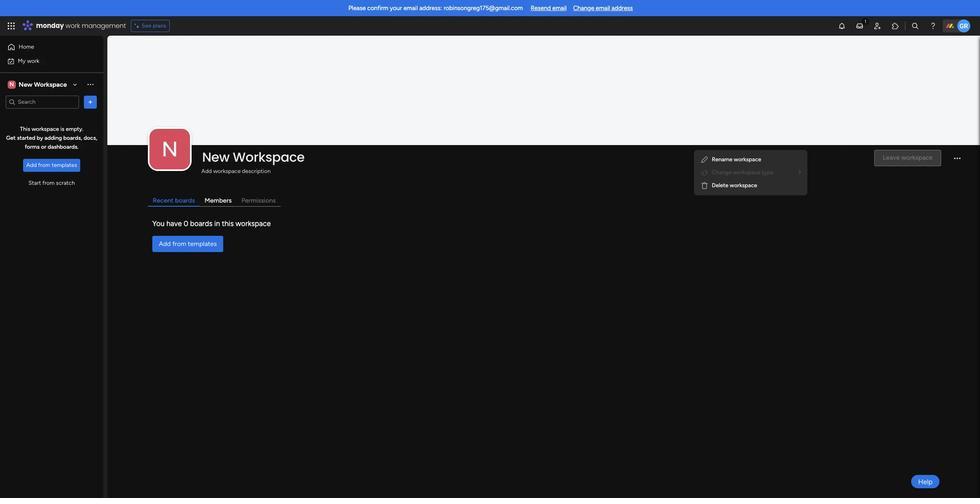 Task type: describe. For each thing, give the bounding box(es) containing it.
delete workspace
[[712, 182, 757, 189]]

1 vertical spatial workspace image
[[150, 129, 190, 170]]

help image
[[929, 22, 937, 30]]

started
[[17, 135, 35, 141]]

docs,
[[84, 135, 97, 141]]

new workspace inside workspace selection element
[[19, 80, 67, 88]]

plans
[[153, 22, 166, 29]]

please
[[348, 4, 366, 12]]

is
[[60, 126, 64, 133]]

0 vertical spatial from
[[38, 162, 50, 169]]

change for change email address
[[573, 4, 594, 12]]

adding
[[44, 135, 62, 141]]

1 vertical spatial add from templates
[[159, 240, 217, 248]]

change workspace type menu item
[[701, 168, 801, 178]]

my
[[18, 57, 26, 64]]

options image
[[86, 98, 94, 106]]

rename
[[712, 156, 733, 163]]

see plans
[[142, 22, 166, 29]]

v2 ellipsis image
[[954, 158, 961, 164]]

start from scratch
[[28, 180, 75, 186]]

workspace selection element
[[8, 80, 68, 89]]

0 horizontal spatial add from templates button
[[23, 159, 80, 172]]

permissions
[[242, 197, 276, 204]]

workspace for add
[[213, 168, 241, 175]]

start
[[28, 180, 41, 186]]

email for change email address
[[596, 4, 610, 12]]

help
[[918, 478, 933, 486]]

address:
[[419, 4, 442, 12]]

add for add from templates button to the right
[[159, 240, 171, 248]]

delete workspace image
[[701, 182, 709, 190]]

get
[[6, 135, 16, 141]]

email for resend email
[[552, 4, 567, 12]]

resend email link
[[531, 4, 567, 12]]

forms
[[25, 143, 40, 150]]

inbox image
[[856, 22, 864, 30]]

workspace down permissions
[[236, 219, 271, 228]]

notifications image
[[838, 22, 846, 30]]

0 horizontal spatial templates
[[52, 162, 77, 169]]

greg robinson image
[[958, 19, 971, 32]]

invite members image
[[874, 22, 882, 30]]

have
[[166, 219, 182, 228]]

scratch
[[56, 180, 75, 186]]

2 horizontal spatial add
[[201, 168, 212, 175]]

resend email
[[531, 4, 567, 12]]

home
[[19, 43, 34, 50]]

0 vertical spatial workspace
[[34, 80, 67, 88]]

2 vertical spatial from
[[172, 240, 186, 248]]

by
[[37, 135, 43, 141]]

type
[[762, 169, 774, 176]]

address
[[612, 4, 633, 12]]

you have 0 boards in this workspace
[[152, 219, 271, 228]]

work for my
[[27, 57, 39, 64]]

empty.
[[66, 126, 83, 133]]

1 horizontal spatial workspace
[[233, 148, 305, 166]]

rename workspace image
[[701, 156, 709, 164]]

monday
[[36, 21, 64, 30]]

1 image
[[862, 17, 869, 26]]

search everything image
[[911, 22, 920, 30]]



Task type: locate. For each thing, give the bounding box(es) containing it.
resend
[[531, 4, 551, 12]]

1 vertical spatial new
[[202, 148, 230, 166]]

n inside n dropdown button
[[162, 137, 178, 162]]

new up add workspace description
[[202, 148, 230, 166]]

workspace for delete
[[730, 182, 757, 189]]

0 vertical spatial new workspace
[[19, 80, 67, 88]]

workspace options image
[[86, 80, 94, 88]]

change inside menu item
[[712, 169, 732, 176]]

0 horizontal spatial email
[[404, 4, 418, 12]]

dashboards.
[[48, 143, 79, 150]]

templates down you have 0 boards in this workspace
[[188, 240, 217, 248]]

from inside 'button'
[[42, 180, 55, 186]]

change workspace type
[[712, 169, 774, 176]]

new inside workspace selection element
[[19, 80, 32, 88]]

1 horizontal spatial change
[[712, 169, 732, 176]]

add up the members
[[201, 168, 212, 175]]

workspace image
[[8, 80, 16, 89], [150, 129, 190, 170]]

1 horizontal spatial workspace image
[[150, 129, 190, 170]]

add for the leftmost add from templates button
[[26, 162, 37, 169]]

work right the monday
[[65, 21, 80, 30]]

boards right 0
[[190, 219, 213, 228]]

new workspace up description
[[202, 148, 305, 166]]

1 vertical spatial boards
[[190, 219, 213, 228]]

workspace up description
[[233, 148, 305, 166]]

new workspace up search in workspace field
[[19, 80, 67, 88]]

description
[[242, 168, 271, 175]]

0 horizontal spatial work
[[27, 57, 39, 64]]

you
[[152, 219, 165, 228]]

0 horizontal spatial add from templates
[[26, 162, 77, 169]]

work right my
[[27, 57, 39, 64]]

0 horizontal spatial workspace
[[34, 80, 67, 88]]

1 horizontal spatial new
[[202, 148, 230, 166]]

0 vertical spatial add from templates
[[26, 162, 77, 169]]

New Workspace field
[[200, 148, 868, 166]]

n inside workspace selection element
[[10, 81, 14, 88]]

work inside button
[[27, 57, 39, 64]]

recent boards
[[153, 197, 195, 204]]

1 email from the left
[[404, 4, 418, 12]]

add workspace description
[[201, 168, 271, 175]]

from
[[38, 162, 50, 169], [42, 180, 55, 186], [172, 240, 186, 248]]

workspace for rename
[[734, 156, 761, 163]]

workspace up change workspace type menu item
[[734, 156, 761, 163]]

this
[[222, 219, 234, 228]]

1 horizontal spatial email
[[552, 4, 567, 12]]

add from templates button
[[23, 159, 80, 172], [152, 236, 223, 252]]

add from templates up start from scratch
[[26, 162, 77, 169]]

boards right recent
[[175, 197, 195, 204]]

see plans button
[[131, 20, 170, 32]]

0 vertical spatial templates
[[52, 162, 77, 169]]

1 horizontal spatial work
[[65, 21, 80, 30]]

1 horizontal spatial add from templates
[[159, 240, 217, 248]]

home button
[[5, 41, 87, 53]]

recent
[[153, 197, 174, 204]]

please confirm your email address: robinsongreg175@gmail.com
[[348, 4, 523, 12]]

workspace for change
[[733, 169, 761, 176]]

from right start
[[42, 180, 55, 186]]

0 horizontal spatial new workspace
[[19, 80, 67, 88]]

from down have
[[172, 240, 186, 248]]

email right your
[[404, 4, 418, 12]]

change email address
[[573, 4, 633, 12]]

2 email from the left
[[552, 4, 567, 12]]

0
[[184, 219, 188, 228]]

1 vertical spatial templates
[[188, 240, 217, 248]]

workspace
[[34, 80, 67, 88], [233, 148, 305, 166]]

workspace down 'change workspace type'
[[730, 182, 757, 189]]

0 vertical spatial new
[[19, 80, 32, 88]]

1 vertical spatial n
[[162, 137, 178, 162]]

0 vertical spatial boards
[[175, 197, 195, 204]]

email right resend at the top right
[[552, 4, 567, 12]]

1 horizontal spatial add
[[159, 240, 171, 248]]

my work
[[18, 57, 39, 64]]

n button
[[150, 129, 190, 170]]

1 vertical spatial workspace
[[233, 148, 305, 166]]

robinsongreg175@gmail.com
[[444, 4, 523, 12]]

1 horizontal spatial templates
[[188, 240, 217, 248]]

from down or on the left
[[38, 162, 50, 169]]

workspace
[[32, 126, 59, 133], [734, 156, 761, 163], [213, 168, 241, 175], [733, 169, 761, 176], [730, 182, 757, 189], [236, 219, 271, 228]]

new down my work
[[19, 80, 32, 88]]

templates
[[52, 162, 77, 169], [188, 240, 217, 248]]

0 vertical spatial work
[[65, 21, 80, 30]]

1 vertical spatial work
[[27, 57, 39, 64]]

monday work management
[[36, 21, 126, 30]]

1 horizontal spatial new workspace
[[202, 148, 305, 166]]

0 vertical spatial workspace image
[[8, 80, 16, 89]]

workspace down the rename workspace
[[733, 169, 761, 176]]

1 horizontal spatial add from templates button
[[152, 236, 223, 252]]

templates up scratch
[[52, 162, 77, 169]]

your
[[390, 4, 402, 12]]

change right resend email
[[573, 4, 594, 12]]

add down the you
[[159, 240, 171, 248]]

0 vertical spatial change
[[573, 4, 594, 12]]

workspace left description
[[213, 168, 241, 175]]

add from templates button up start from scratch
[[23, 159, 80, 172]]

or
[[41, 143, 46, 150]]

0 vertical spatial n
[[10, 81, 14, 88]]

1 vertical spatial add from templates button
[[152, 236, 223, 252]]

n for the top workspace image
[[10, 81, 14, 88]]

Search in workspace field
[[17, 97, 68, 107]]

see
[[142, 22, 151, 29]]

work for monday
[[65, 21, 80, 30]]

n for the bottom workspace image
[[162, 137, 178, 162]]

n
[[10, 81, 14, 88], [162, 137, 178, 162]]

help button
[[912, 475, 940, 488]]

change down rename on the right of the page
[[712, 169, 732, 176]]

workspace up search in workspace field
[[34, 80, 67, 88]]

apps image
[[892, 22, 900, 30]]

this
[[20, 126, 30, 133]]

this workspace is empty. get started by adding boards, docs, forms or dashboards.
[[6, 126, 97, 150]]

add up start
[[26, 162, 37, 169]]

list arrow image
[[799, 170, 801, 175]]

new workspace
[[19, 80, 67, 88], [202, 148, 305, 166]]

0 horizontal spatial change
[[573, 4, 594, 12]]

0 horizontal spatial add
[[26, 162, 37, 169]]

0 horizontal spatial n
[[10, 81, 14, 88]]

add from templates button down 0
[[152, 236, 223, 252]]

change
[[573, 4, 594, 12], [712, 169, 732, 176]]

rename workspace
[[712, 156, 761, 163]]

add
[[26, 162, 37, 169], [201, 168, 212, 175], [159, 240, 171, 248]]

boards,
[[63, 135, 82, 141]]

2 horizontal spatial email
[[596, 4, 610, 12]]

email left address at the right of page
[[596, 4, 610, 12]]

new
[[19, 80, 32, 88], [202, 148, 230, 166]]

select product image
[[7, 22, 15, 30]]

1 vertical spatial from
[[42, 180, 55, 186]]

my work button
[[5, 55, 87, 67]]

in
[[214, 219, 220, 228]]

boards
[[175, 197, 195, 204], [190, 219, 213, 228]]

1 vertical spatial change
[[712, 169, 732, 176]]

members
[[205, 197, 232, 204]]

change workspace type image
[[701, 169, 709, 177]]

add from templates down 0
[[159, 240, 217, 248]]

0 vertical spatial add from templates button
[[23, 159, 80, 172]]

start from scratch button
[[25, 177, 78, 190]]

confirm
[[367, 4, 389, 12]]

email
[[404, 4, 418, 12], [552, 4, 567, 12], [596, 4, 610, 12]]

workspace inside this workspace is empty. get started by adding boards, docs, forms or dashboards.
[[32, 126, 59, 133]]

0 horizontal spatial new
[[19, 80, 32, 88]]

management
[[82, 21, 126, 30]]

workspace for this
[[32, 126, 59, 133]]

3 email from the left
[[596, 4, 610, 12]]

work
[[65, 21, 80, 30], [27, 57, 39, 64]]

change email address link
[[573, 4, 633, 12]]

change for change workspace type
[[712, 169, 732, 176]]

workspace up by at the left top of page
[[32, 126, 59, 133]]

1 horizontal spatial n
[[162, 137, 178, 162]]

add from templates
[[26, 162, 77, 169], [159, 240, 217, 248]]

1 vertical spatial new workspace
[[202, 148, 305, 166]]

delete
[[712, 182, 729, 189]]

0 horizontal spatial workspace image
[[8, 80, 16, 89]]

workspace inside menu item
[[733, 169, 761, 176]]



Task type: vqa. For each thing, say whether or not it's contained in the screenshot.
the bottom New Workspace
yes



